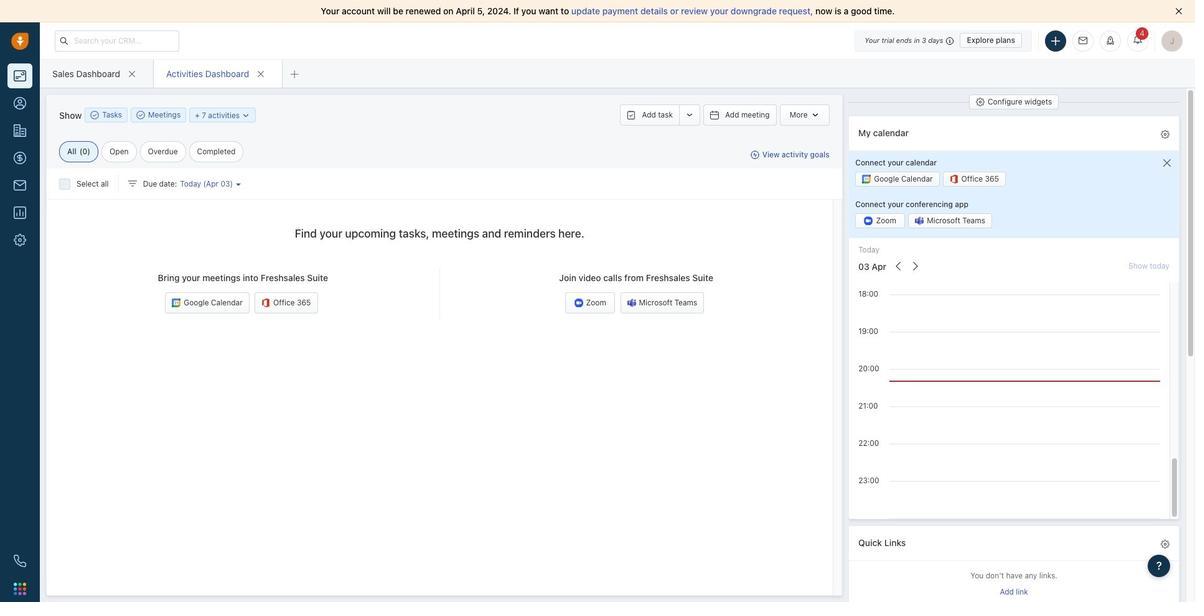 Task type: locate. For each thing, give the bounding box(es) containing it.
down image
[[242, 111, 251, 120]]

send email image
[[1079, 37, 1088, 45]]

what's new image
[[1106, 36, 1115, 45]]

phone element
[[7, 549, 32, 574]]

freshworks switcher image
[[14, 583, 26, 596]]



Task type: describe. For each thing, give the bounding box(es) containing it.
close image
[[1175, 7, 1183, 15]]

Search your CRM... text field
[[55, 30, 179, 51]]

phone image
[[14, 555, 26, 568]]



Task type: vqa. For each thing, say whether or not it's contained in the screenshot.
Phone icon
yes



